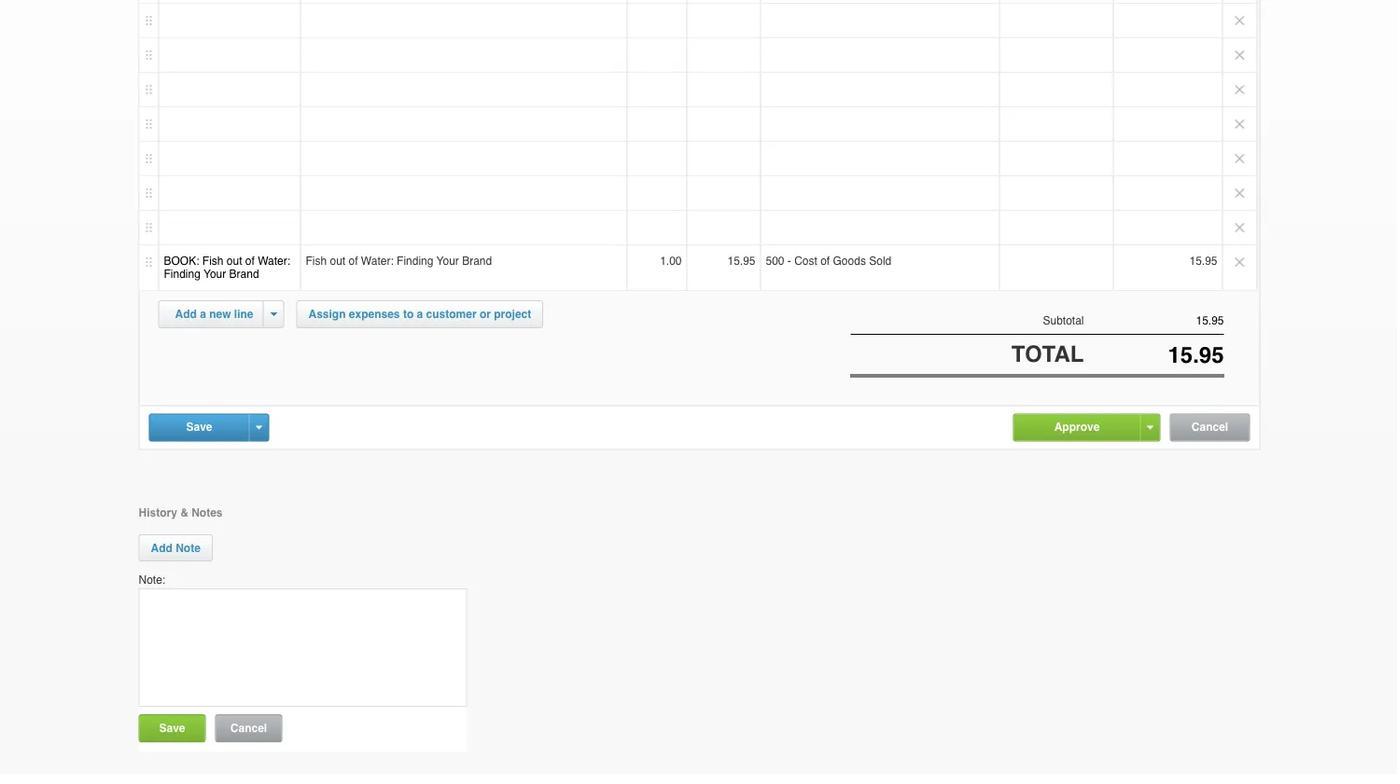 Task type: vqa. For each thing, say whether or not it's contained in the screenshot.
The Add Note
yes



Task type: describe. For each thing, give the bounding box(es) containing it.
assign
[[308, 308, 346, 321]]

0 vertical spatial cancel button
[[1171, 415, 1249, 441]]

notes
[[191, 506, 223, 519]]

subtotal
[[1043, 314, 1084, 327]]

note:
[[139, 573, 165, 587]]

1 horizontal spatial brand
[[462, 255, 492, 268]]

goods
[[833, 255, 866, 268]]

new
[[209, 308, 231, 321]]

&
[[180, 506, 188, 519]]

line
[[234, 308, 253, 321]]

1 delete line item image from the top
[[1223, 0, 1257, 3]]

save button
[[140, 716, 205, 742]]

book: fish out of water: finding your brand
[[164, 255, 290, 281]]

note
[[176, 542, 200, 555]]

cost
[[794, 255, 817, 268]]

fish out of water: finding your brand
[[306, 255, 492, 268]]

more add line options... image
[[271, 313, 277, 316]]

1 delete line item image from the top
[[1223, 38, 1257, 72]]

save inside button
[[159, 722, 185, 735]]

2 water: from the left
[[361, 255, 394, 268]]

fish inside book: fish out of water: finding your brand
[[202, 255, 224, 268]]

2 out from the left
[[330, 255, 345, 268]]

add note link
[[139, 535, 213, 562]]

customer
[[426, 308, 476, 321]]

save link
[[150, 415, 249, 440]]

1 horizontal spatial your
[[436, 255, 459, 268]]

2 of from the left
[[349, 255, 358, 268]]

total
[[1011, 342, 1084, 367]]

1 horizontal spatial finding
[[397, 255, 433, 268]]

1 15.95 from the left
[[727, 255, 755, 268]]

2 fish from the left
[[306, 255, 327, 268]]

water: inside book: fish out of water: finding your brand
[[258, 255, 290, 268]]

1 vertical spatial cancel button
[[216, 716, 281, 742]]

of for book: fish out of water: finding your brand
[[245, 255, 255, 268]]

0 horizontal spatial cancel
[[230, 722, 267, 735]]

a inside add a new line link
[[200, 308, 206, 321]]

a inside assign expenses to a customer or project link
[[417, 308, 423, 321]]

-
[[788, 255, 791, 268]]

of for 500 - cost of goods sold
[[821, 255, 830, 268]]

500
[[766, 255, 784, 268]]

4 delete line item image from the top
[[1223, 142, 1257, 175]]

your inside book: fish out of water: finding your brand
[[204, 268, 226, 281]]

out inside book: fish out of water: finding your brand
[[227, 255, 242, 268]]

2 delete line item image from the top
[[1223, 4, 1257, 37]]

approve link
[[1014, 415, 1140, 440]]



Task type: locate. For each thing, give the bounding box(es) containing it.
approve
[[1054, 421, 1100, 434]]

to
[[403, 308, 414, 321]]

0 vertical spatial delete line item image
[[1223, 38, 1257, 72]]

add a new line link
[[164, 301, 265, 328]]

0 horizontal spatial 15.95
[[727, 255, 755, 268]]

add for add note
[[151, 542, 172, 555]]

0 horizontal spatial finding
[[164, 268, 201, 281]]

0 horizontal spatial of
[[245, 255, 255, 268]]

brand inside book: fish out of water: finding your brand
[[229, 268, 259, 281]]

500 - cost of goods sold
[[766, 255, 891, 268]]

add
[[175, 308, 197, 321], [151, 542, 172, 555]]

book:
[[164, 255, 199, 268]]

of inside book: fish out of water: finding your brand
[[245, 255, 255, 268]]

1.00
[[660, 255, 682, 268]]

2 horizontal spatial of
[[821, 255, 830, 268]]

1 of from the left
[[245, 255, 255, 268]]

None text field
[[1084, 315, 1224, 328]]

your
[[436, 255, 459, 268], [204, 268, 226, 281]]

more save options... image
[[256, 426, 262, 430]]

add a new line
[[175, 308, 253, 321]]

of right cost
[[821, 255, 830, 268]]

cancel right more approve options... icon
[[1192, 421, 1228, 434]]

your right book:
[[204, 268, 226, 281]]

5 delete line item image from the top
[[1223, 176, 1257, 210]]

history & notes
[[139, 506, 223, 519]]

1 horizontal spatial fish
[[306, 255, 327, 268]]

assign expenses to a customer or project
[[308, 308, 531, 321]]

1 fish from the left
[[202, 255, 224, 268]]

delete line item image
[[1223, 0, 1257, 3], [1223, 4, 1257, 37], [1223, 73, 1257, 106], [1223, 142, 1257, 175], [1223, 176, 1257, 210], [1223, 211, 1257, 245], [1223, 245, 1257, 279]]

your up customer
[[436, 255, 459, 268]]

a right to
[[417, 308, 423, 321]]

delete line item image
[[1223, 38, 1257, 72], [1223, 107, 1257, 141]]

0 vertical spatial add
[[175, 308, 197, 321]]

1 horizontal spatial cancel button
[[1171, 415, 1249, 441]]

0 horizontal spatial add
[[151, 542, 172, 555]]

2 15.95 from the left
[[1189, 255, 1217, 268]]

or
[[480, 308, 491, 321]]

1 vertical spatial add
[[151, 542, 172, 555]]

water: up 'expenses'
[[361, 255, 394, 268]]

project
[[494, 308, 531, 321]]

add for add a new line
[[175, 308, 197, 321]]

finding inside book: fish out of water: finding your brand
[[164, 268, 201, 281]]

0 horizontal spatial cancel button
[[216, 716, 281, 742]]

1 horizontal spatial water:
[[361, 255, 394, 268]]

1 horizontal spatial save
[[186, 421, 212, 434]]

of up 'expenses'
[[349, 255, 358, 268]]

fish
[[202, 255, 224, 268], [306, 255, 327, 268]]

a left 'new'
[[200, 308, 206, 321]]

cancel button
[[1171, 415, 1249, 441], [216, 716, 281, 742]]

assign expenses to a customer or project link
[[296, 301, 543, 329]]

3 of from the left
[[821, 255, 830, 268]]

6 delete line item image from the top
[[1223, 211, 1257, 245]]

of up line
[[245, 255, 255, 268]]

0 horizontal spatial your
[[204, 268, 226, 281]]

sold
[[869, 255, 891, 268]]

expenses
[[349, 308, 400, 321]]

cancel button right save button
[[216, 716, 281, 742]]

finding up add a new line link
[[164, 268, 201, 281]]

Note: text field
[[139, 589, 467, 708]]

fish up assign
[[306, 255, 327, 268]]

2 delete line item image from the top
[[1223, 107, 1257, 141]]

0 vertical spatial save
[[186, 421, 212, 434]]

1 horizontal spatial add
[[175, 308, 197, 321]]

finding up the "assign expenses to a customer or project" at the left top
[[397, 255, 433, 268]]

add left note
[[151, 542, 172, 555]]

0 horizontal spatial save
[[159, 722, 185, 735]]

1 water: from the left
[[258, 255, 290, 268]]

cancel
[[1192, 421, 1228, 434], [230, 722, 267, 735]]

0 horizontal spatial brand
[[229, 268, 259, 281]]

add left 'new'
[[175, 308, 197, 321]]

3 delete line item image from the top
[[1223, 73, 1257, 106]]

1 vertical spatial cancel
[[230, 722, 267, 735]]

1 horizontal spatial of
[[349, 255, 358, 268]]

finding
[[397, 255, 433, 268], [164, 268, 201, 281]]

out
[[227, 255, 242, 268], [330, 255, 345, 268]]

0 vertical spatial cancel
[[1192, 421, 1228, 434]]

brand
[[462, 255, 492, 268], [229, 268, 259, 281]]

fish right book:
[[202, 255, 224, 268]]

cancel button right more approve options... icon
[[1171, 415, 1249, 441]]

7 delete line item image from the top
[[1223, 245, 1257, 279]]

out up assign
[[330, 255, 345, 268]]

1 horizontal spatial cancel
[[1192, 421, 1228, 434]]

water:
[[258, 255, 290, 268], [361, 255, 394, 268]]

1 vertical spatial delete line item image
[[1223, 107, 1257, 141]]

add inside add a new line link
[[175, 308, 197, 321]]

a
[[417, 308, 423, 321], [200, 308, 206, 321]]

brand up line
[[229, 268, 259, 281]]

1 horizontal spatial 15.95
[[1189, 255, 1217, 268]]

15.95
[[727, 255, 755, 268], [1189, 255, 1217, 268]]

of
[[245, 255, 255, 268], [349, 255, 358, 268], [821, 255, 830, 268]]

None text field
[[1084, 343, 1224, 368]]

0 horizontal spatial fish
[[202, 255, 224, 268]]

history
[[139, 506, 177, 519]]

add note
[[151, 542, 200, 555]]

1 out from the left
[[227, 255, 242, 268]]

brand up the or
[[462, 255, 492, 268]]

0 horizontal spatial out
[[227, 255, 242, 268]]

1 horizontal spatial a
[[417, 308, 423, 321]]

add inside add note link
[[151, 542, 172, 555]]

water: up more add line options... image
[[258, 255, 290, 268]]

0 horizontal spatial a
[[200, 308, 206, 321]]

1 horizontal spatial out
[[330, 255, 345, 268]]

1 vertical spatial save
[[159, 722, 185, 735]]

0 horizontal spatial water:
[[258, 255, 290, 268]]

out right book:
[[227, 255, 242, 268]]

save
[[186, 421, 212, 434], [159, 722, 185, 735]]

more approve options... image
[[1147, 426, 1154, 430]]

cancel right save button
[[230, 722, 267, 735]]



